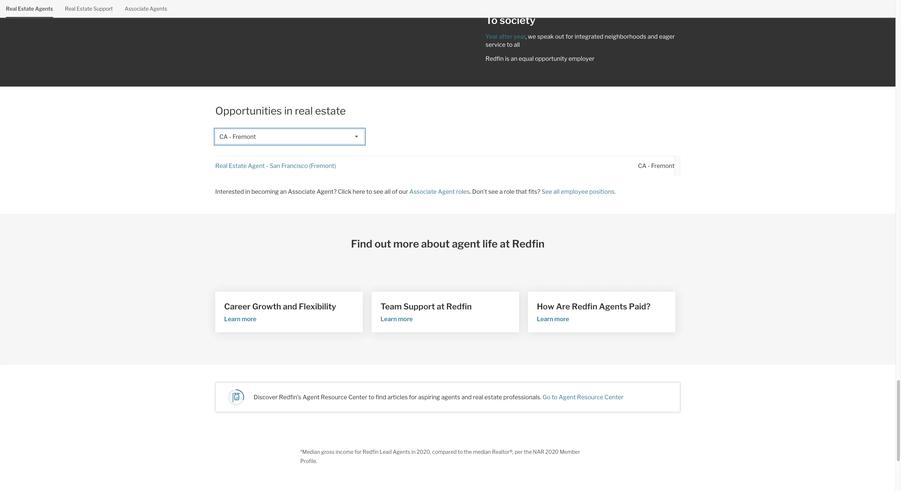 Task type: locate. For each thing, give the bounding box(es) containing it.
flexibility
[[299, 302, 336, 312]]

0 horizontal spatial all
[[385, 189, 391, 196]]

more down are
[[555, 316, 570, 323]]

becoming
[[252, 189, 279, 196]]

2 horizontal spatial real
[[216, 163, 228, 170]]

real
[[295, 105, 313, 117], [473, 394, 484, 401]]

agent right go on the right bottom of page
[[559, 394, 576, 401]]

estate for support
[[77, 6, 92, 12]]

-
[[229, 134, 231, 141], [266, 163, 269, 170], [648, 163, 650, 170]]

after
[[499, 33, 513, 40]]

discover
[[254, 394, 278, 401]]

real
[[6, 6, 17, 12], [65, 6, 76, 12], [216, 163, 228, 170]]

discover redfin's agent resource center to find articles for aspiring agents and real estate professionals. go to agent resource center
[[254, 394, 624, 401]]

1 horizontal spatial estate
[[77, 6, 92, 12]]

to right go on the right bottom of page
[[552, 394, 558, 401]]

0 horizontal spatial estate
[[18, 6, 34, 12]]

1 horizontal spatial the
[[524, 449, 532, 456]]

for left integrated
[[566, 33, 574, 40]]

to left find at bottom
[[369, 394, 375, 401]]

learn
[[224, 316, 241, 323], [381, 316, 397, 323], [537, 316, 554, 323]]

more down team on the bottom
[[398, 316, 413, 323]]

0 horizontal spatial learn
[[224, 316, 241, 323]]

opportunities
[[216, 105, 282, 117]]

1 horizontal spatial learn more
[[381, 316, 413, 323]]

0 horizontal spatial .
[[470, 189, 471, 196]]

see left of
[[374, 189, 384, 196]]

1 vertical spatial at
[[437, 302, 445, 312]]

how are redfin agents paid? link
[[537, 301, 667, 313]]

1 vertical spatial estate
[[485, 394, 502, 401]]

1 horizontal spatial learn
[[381, 316, 397, 323]]

2 vertical spatial in
[[412, 449, 416, 456]]

3 learn more from the left
[[537, 316, 570, 323]]

0 horizontal spatial real
[[6, 6, 17, 12]]

the right per
[[524, 449, 532, 456]]

2 vertical spatial for
[[355, 449, 362, 456]]

2 horizontal spatial -
[[648, 163, 650, 170]]

2 center from the left
[[605, 394, 624, 401]]

and
[[648, 33, 658, 40], [283, 302, 297, 312], [462, 394, 472, 401]]

resource
[[321, 394, 347, 401], [577, 394, 604, 401]]

agents
[[442, 394, 461, 401]]

and left eager
[[648, 33, 658, 40]]

ca - fremont
[[220, 134, 256, 141], [639, 163, 675, 170]]

0 horizontal spatial estate
[[315, 105, 346, 117]]

1 horizontal spatial real
[[65, 6, 76, 12]]

all down year
[[514, 41, 520, 48]]

learn more down how
[[537, 316, 570, 323]]

learn down how
[[537, 316, 554, 323]]

an right becoming
[[280, 189, 287, 196]]

for
[[566, 33, 574, 40], [409, 394, 417, 401], [355, 449, 362, 456]]

is
[[505, 55, 510, 62]]

1 horizontal spatial .
[[615, 189, 616, 196]]

1 vertical spatial out
[[375, 238, 391, 251]]

0 horizontal spatial learn more
[[224, 316, 257, 323]]

0 vertical spatial for
[[566, 33, 574, 40]]

0 vertical spatial ca
[[220, 134, 228, 141]]

learn down career on the left bottom
[[224, 316, 241, 323]]

and right growth
[[283, 302, 297, 312]]

0 horizontal spatial center
[[349, 394, 368, 401]]

0 horizontal spatial resource
[[321, 394, 347, 401]]

2 horizontal spatial associate
[[410, 189, 437, 196]]

year link
[[514, 33, 526, 40]]

find
[[351, 238, 373, 251]]

1 horizontal spatial an
[[511, 55, 518, 62]]

fremont
[[233, 134, 256, 141], [652, 163, 675, 170]]

3 learn from the left
[[537, 316, 554, 323]]

support
[[93, 6, 113, 12], [404, 302, 435, 312]]

real estate support
[[65, 6, 113, 12]]

2 learn from the left
[[381, 316, 397, 323]]

0 horizontal spatial real
[[295, 105, 313, 117]]

0 vertical spatial in
[[284, 105, 293, 117]]

1 horizontal spatial for
[[409, 394, 417, 401]]

0 vertical spatial estate
[[315, 105, 346, 117]]

estate inside real estate support link
[[77, 6, 92, 12]]

to right the here
[[367, 189, 372, 196]]

1 resource from the left
[[321, 394, 347, 401]]

roles
[[456, 189, 470, 196]]

0 horizontal spatial see
[[374, 189, 384, 196]]

estate
[[315, 105, 346, 117], [485, 394, 502, 401]]

1 horizontal spatial resource
[[577, 394, 604, 401]]

median
[[473, 449, 491, 456]]

learn more for career
[[224, 316, 257, 323]]

life
[[483, 238, 498, 251]]

out
[[555, 33, 565, 40], [375, 238, 391, 251]]

in
[[284, 105, 293, 117], [245, 189, 250, 196], [412, 449, 416, 456]]

an
[[511, 55, 518, 62], [280, 189, 287, 196]]

1 horizontal spatial ca
[[639, 163, 647, 170]]

1 vertical spatial and
[[283, 302, 297, 312]]

associate
[[125, 6, 149, 12], [288, 189, 316, 196], [410, 189, 437, 196]]

0 horizontal spatial out
[[375, 238, 391, 251]]

learn more for how
[[537, 316, 570, 323]]

of
[[392, 189, 398, 196]]

redfin
[[486, 55, 504, 62], [512, 238, 545, 251], [447, 302, 472, 312], [572, 302, 598, 312], [363, 449, 379, 456]]

center
[[349, 394, 368, 401], [605, 394, 624, 401]]

the left median
[[464, 449, 472, 456]]

agents inside how are redfin agents paid? link
[[599, 302, 628, 312]]

see
[[542, 189, 553, 196]]

in for opportunities
[[284, 105, 293, 117]]

learn for team support at redfin
[[381, 316, 397, 323]]

interested in becoming an associate agent? click here to see all of our associate agent roles . don't see a role that fits? see all employee positions .
[[216, 189, 616, 196]]

0 vertical spatial at
[[500, 238, 510, 251]]

1 horizontal spatial out
[[555, 33, 565, 40]]

,
[[526, 33, 527, 40]]

2 horizontal spatial estate
[[229, 163, 247, 170]]

2 vertical spatial and
[[462, 394, 472, 401]]

growth
[[252, 302, 281, 312]]

1 horizontal spatial fremont
[[652, 163, 675, 170]]

gross
[[321, 449, 335, 456]]

see left a
[[489, 189, 499, 196]]

real estate agent - san francisco (fremont)
[[216, 163, 336, 170]]

member
[[560, 449, 581, 456]]

estate inside real estate agents link
[[18, 6, 34, 12]]

click
[[338, 189, 352, 196]]

1 vertical spatial for
[[409, 394, 417, 401]]

0 vertical spatial ca - fremont
[[220, 134, 256, 141]]

for right income
[[355, 449, 362, 456]]

agent
[[452, 238, 481, 251]]

2 horizontal spatial learn
[[537, 316, 554, 323]]

1 horizontal spatial all
[[514, 41, 520, 48]]

associate agents link
[[125, 0, 167, 17]]

real for real estate agents
[[6, 6, 17, 12]]

0 horizontal spatial the
[[464, 449, 472, 456]]

agents inside associate agents link
[[150, 6, 167, 12]]

learn for how are redfin agents paid?
[[537, 316, 554, 323]]

year
[[514, 33, 526, 40]]

associate agents
[[125, 6, 167, 12]]

0 horizontal spatial an
[[280, 189, 287, 196]]

1 horizontal spatial center
[[605, 394, 624, 401]]

0 horizontal spatial in
[[245, 189, 250, 196]]

1 learn from the left
[[224, 316, 241, 323]]

0 vertical spatial support
[[93, 6, 113, 12]]

more
[[394, 238, 419, 251], [242, 316, 257, 323], [398, 316, 413, 323], [555, 316, 570, 323]]

2 horizontal spatial learn more
[[537, 316, 570, 323]]

here
[[353, 189, 365, 196]]

for inside *median gross income for redfin lead agents in 2020, compared to the median realtor®, per the nar 2020 member profile.
[[355, 449, 362, 456]]

0 vertical spatial fremont
[[233, 134, 256, 141]]

more for career growth and flexibility
[[242, 316, 257, 323]]

2 horizontal spatial all
[[554, 189, 560, 196]]

equal
[[519, 55, 534, 62]]

1 learn more from the left
[[224, 316, 257, 323]]

to
[[507, 41, 513, 48], [367, 189, 372, 196], [369, 394, 375, 401], [552, 394, 558, 401], [458, 449, 463, 456]]

0 vertical spatial an
[[511, 55, 518, 62]]

out right 'speak'
[[555, 33, 565, 40]]

and right agents
[[462, 394, 472, 401]]

to down the after link
[[507, 41, 513, 48]]

2 horizontal spatial in
[[412, 449, 416, 456]]

the
[[464, 449, 472, 456], [524, 449, 532, 456]]

for right articles on the bottom left
[[409, 394, 417, 401]]

learn down team on the bottom
[[381, 316, 397, 323]]

after link
[[499, 33, 513, 40]]

estate for agents
[[18, 6, 34, 12]]

1 horizontal spatial ca - fremont
[[639, 163, 675, 170]]

more down career on the left bottom
[[242, 316, 257, 323]]

out right find
[[375, 238, 391, 251]]

profile.
[[301, 458, 318, 465]]

agent right redfin's
[[303, 394, 320, 401]]

0 horizontal spatial fremont
[[233, 134, 256, 141]]

see
[[374, 189, 384, 196], [489, 189, 499, 196]]

0 vertical spatial and
[[648, 33, 658, 40]]

to right compared
[[458, 449, 463, 456]]

in inside *median gross income for redfin lead agents in 2020, compared to the median realtor®, per the nar 2020 member profile.
[[412, 449, 416, 456]]

0 vertical spatial real
[[295, 105, 313, 117]]

agent
[[248, 163, 265, 170], [438, 189, 455, 196], [303, 394, 320, 401], [559, 394, 576, 401]]

san
[[270, 163, 280, 170]]

0 horizontal spatial support
[[93, 6, 113, 12]]

1 horizontal spatial see
[[489, 189, 499, 196]]

2 . from the left
[[615, 189, 616, 196]]

0 vertical spatial out
[[555, 33, 565, 40]]

1 vertical spatial in
[[245, 189, 250, 196]]

opportunity
[[535, 55, 568, 62]]

all left of
[[385, 189, 391, 196]]

learn more down team on the bottom
[[381, 316, 413, 323]]

rainbow redfin logo image
[[251, 0, 408, 46]]

all right see
[[554, 189, 560, 196]]

team support at redfin link
[[381, 301, 511, 313]]

1 horizontal spatial support
[[404, 302, 435, 312]]

1 horizontal spatial and
[[462, 394, 472, 401]]

an right the is
[[511, 55, 518, 62]]

0 horizontal spatial at
[[437, 302, 445, 312]]

2 the from the left
[[524, 449, 532, 456]]

learn more down career on the left bottom
[[224, 316, 257, 323]]

role
[[504, 189, 515, 196]]

1 horizontal spatial real
[[473, 394, 484, 401]]

1 vertical spatial ca - fremont
[[639, 163, 675, 170]]

0 horizontal spatial for
[[355, 449, 362, 456]]

year after year
[[486, 33, 526, 40]]

1 . from the left
[[470, 189, 471, 196]]

2 learn more from the left
[[381, 316, 413, 323]]

0 horizontal spatial and
[[283, 302, 297, 312]]

career growth and flexibility link
[[224, 301, 354, 313]]

1 horizontal spatial -
[[266, 163, 269, 170]]

real for real estate support
[[65, 6, 76, 12]]

real for real estate agent - san francisco (fremont)
[[216, 163, 228, 170]]

2 horizontal spatial for
[[566, 33, 574, 40]]

a
[[500, 189, 503, 196]]

more for how are redfin agents paid?
[[555, 316, 570, 323]]

how are redfin agents paid?
[[537, 302, 651, 312]]

fits?
[[529, 189, 541, 196]]

2 horizontal spatial and
[[648, 33, 658, 40]]

that
[[516, 189, 527, 196]]

1 horizontal spatial in
[[284, 105, 293, 117]]

2 see from the left
[[489, 189, 499, 196]]



Task type: describe. For each thing, give the bounding box(es) containing it.
eager
[[660, 33, 675, 40]]

*median
[[301, 449, 320, 456]]

learn more for team
[[381, 316, 413, 323]]

team
[[381, 302, 402, 312]]

1 horizontal spatial associate
[[288, 189, 316, 196]]

employer
[[569, 55, 595, 62]]

see all employee positions link
[[542, 189, 615, 196]]

team support at redfin
[[381, 302, 472, 312]]

agents inside *median gross income for redfin lead agents in 2020, compared to the median realtor®, per the nar 2020 member profile.
[[393, 449, 411, 456]]

we
[[528, 33, 536, 40]]

1 horizontal spatial at
[[500, 238, 510, 251]]

paid?
[[629, 302, 651, 312]]

career
[[224, 302, 251, 312]]

integrated
[[575, 33, 604, 40]]

in for interested
[[245, 189, 250, 196]]

1 see from the left
[[374, 189, 384, 196]]

real estate support link
[[65, 0, 113, 17]]

real estate agent - san francisco (fremont) link
[[216, 163, 336, 170]]

nar
[[533, 449, 545, 456]]

2020
[[546, 449, 559, 456]]

are
[[556, 302, 571, 312]]

redfin is an equal opportunity employer
[[486, 55, 595, 62]]

real estate agents
[[6, 6, 53, 12]]

redfin inside *median gross income for redfin lead agents in 2020, compared to the median realtor®, per the nar 2020 member profile.
[[363, 449, 379, 456]]

professionals.
[[504, 394, 542, 401]]

associate agent roles link
[[410, 189, 470, 196]]

aspiring
[[418, 394, 440, 401]]

1 vertical spatial an
[[280, 189, 287, 196]]

year link
[[486, 33, 498, 40]]

go
[[543, 394, 551, 401]]

estate for agent
[[229, 163, 247, 170]]

real estate agents link
[[6, 0, 53, 17]]

more left about
[[394, 238, 419, 251]]

agent left san
[[248, 163, 265, 170]]

all inside , we speak out for integrated neighborhoods and eager service to all
[[514, 41, 520, 48]]

per
[[515, 449, 523, 456]]

service
[[486, 41, 506, 48]]

year
[[486, 33, 498, 40]]

career growth and flexibility
[[224, 302, 336, 312]]

positions
[[590, 189, 615, 196]]

2020,
[[417, 449, 431, 456]]

*median gross income for redfin lead agents in 2020, compared to the median realtor®, per the nar 2020 member profile.
[[301, 449, 581, 465]]

agent left roles
[[438, 189, 455, 196]]

1 the from the left
[[464, 449, 472, 456]]

to society
[[486, 14, 536, 27]]

society
[[500, 14, 536, 27]]

articles
[[388, 394, 408, 401]]

income
[[336, 449, 354, 456]]

agents inside real estate agents link
[[35, 6, 53, 12]]

to inside , we speak out for integrated neighborhoods and eager service to all
[[507, 41, 513, 48]]

lead
[[380, 449, 392, 456]]

how
[[537, 302, 555, 312]]

1 horizontal spatial estate
[[485, 394, 502, 401]]

1 vertical spatial ca
[[639, 163, 647, 170]]

to
[[486, 14, 498, 27]]

out inside , we speak out for integrated neighborhoods and eager service to all
[[555, 33, 565, 40]]

compared
[[433, 449, 457, 456]]

speak
[[538, 33, 554, 40]]

for inside , we speak out for integrated neighborhoods and eager service to all
[[566, 33, 574, 40]]

0 horizontal spatial associate
[[125, 6, 149, 12]]

our
[[399, 189, 408, 196]]

agent?
[[317, 189, 337, 196]]

employee
[[561, 189, 588, 196]]

don't
[[473, 189, 487, 196]]

find
[[376, 394, 386, 401]]

, we speak out for integrated neighborhoods and eager service to all
[[486, 33, 675, 48]]

more for team support at redfin
[[398, 316, 413, 323]]

redfin's
[[279, 394, 302, 401]]

learn for career growth and flexibility
[[224, 316, 241, 323]]

0 horizontal spatial ca
[[220, 134, 228, 141]]

0 horizontal spatial -
[[229, 134, 231, 141]]

to inside *median gross income for redfin lead agents in 2020, compared to the median realtor®, per the nar 2020 member profile.
[[458, 449, 463, 456]]

2 resource from the left
[[577, 394, 604, 401]]

realtor®,
[[492, 449, 514, 456]]

(fremont)
[[309, 163, 336, 170]]

neighborhoods
[[605, 33, 647, 40]]

interested
[[216, 189, 244, 196]]

at inside team support at redfin link
[[437, 302, 445, 312]]

opportunities in real estate
[[216, 105, 346, 117]]

1 center from the left
[[349, 394, 368, 401]]

find out more about agent life at redfin
[[351, 238, 545, 251]]

and inside , we speak out for integrated neighborhoods and eager service to all
[[648, 33, 658, 40]]

real estate agent image
[[228, 389, 245, 407]]

francisco
[[282, 163, 308, 170]]

0 horizontal spatial ca - fremont
[[220, 134, 256, 141]]

1 vertical spatial real
[[473, 394, 484, 401]]

go to agent resource center link
[[542, 394, 624, 401]]

1 vertical spatial fremont
[[652, 163, 675, 170]]

about
[[421, 238, 450, 251]]

1 vertical spatial support
[[404, 302, 435, 312]]



Task type: vqa. For each thing, say whether or not it's contained in the screenshot.
and inside "LINK"
yes



